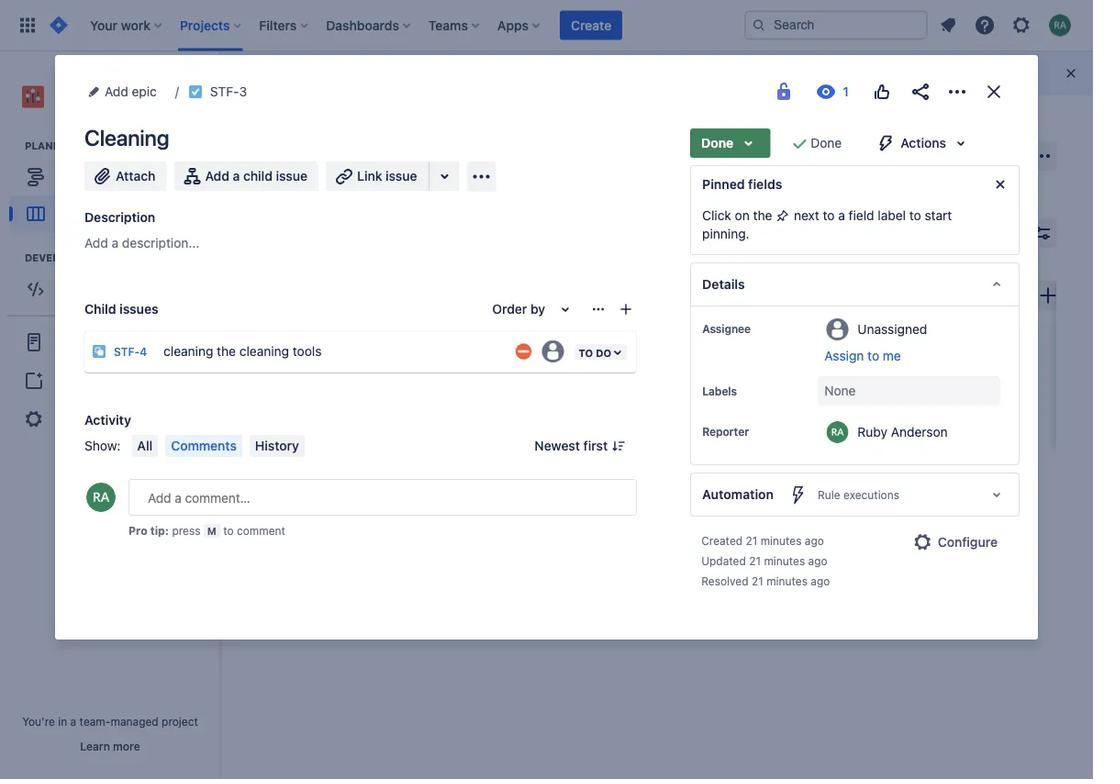 Task type: vqa. For each thing, say whether or not it's contained in the screenshot.
settings
yes



Task type: describe. For each thing, give the bounding box(es) containing it.
next to a field label to start pinning.
[[703, 208, 953, 242]]

details
[[703, 277, 746, 292]]

Add a comment… field
[[129, 479, 638, 516]]

actions
[[901, 135, 947, 151]]

to left start
[[910, 208, 922, 223]]

resolved
[[702, 575, 749, 588]]

everything
[[532, 343, 595, 358]]

copy link to issue image
[[244, 84, 258, 98]]

all
[[137, 439, 153, 454]]

learn more button
[[80, 739, 140, 754]]

0 horizontal spatial unassigned image
[[542, 341, 564, 363]]

explore
[[551, 64, 595, 80]]

in progress element
[[530, 296, 617, 309]]

primary element
[[11, 0, 745, 51]]

board link
[[9, 196, 211, 233]]

add a child issue button
[[174, 162, 319, 191]]

development group
[[9, 251, 220, 313]]

cleaning inside dialog
[[85, 125, 169, 151]]

on
[[735, 208, 750, 223]]

progress
[[544, 296, 604, 309]]

1 vertical spatial stf-
[[114, 346, 140, 359]]

done button
[[691, 129, 771, 158]]

to for go to sko!
[[293, 343, 305, 358]]

settings
[[102, 412, 149, 427]]

software
[[55, 100, 101, 113]]

history
[[255, 439, 299, 454]]

project pages link
[[7, 323, 213, 363]]

project inside shiba task force software project
[[105, 100, 141, 113]]

a down the description
[[112, 236, 119, 251]]

board
[[302, 156, 357, 182]]

stf board
[[259, 156, 357, 182]]

add for add shortcut
[[56, 374, 80, 389]]

activity
[[85, 413, 131, 428]]

rule
[[818, 489, 841, 502]]

view popular column setups button
[[823, 59, 1043, 88]]

assign
[[825, 349, 865, 364]]

issue for link issue
[[386, 169, 418, 184]]

field
[[849, 208, 875, 223]]

0 horizontal spatial stf-3 link
[[210, 81, 247, 103]]

cleaning dialog
[[55, 55, 1039, 640]]

stf
[[259, 156, 297, 182]]

pinned fields
[[703, 177, 783, 192]]

group containing project pages
[[7, 315, 213, 446]]

0 vertical spatial minutes
[[761, 535, 802, 547]]

2 vertical spatial ago
[[811, 575, 831, 588]]

child
[[85, 302, 116, 317]]

group by
[[747, 227, 799, 239]]

shiba
[[55, 81, 90, 96]]

newest first image
[[612, 439, 627, 454]]

0 vertical spatial the
[[420, 64, 439, 80]]

1 vertical spatial the
[[754, 208, 773, 223]]

comment
[[237, 524, 286, 537]]

child issues
[[85, 302, 159, 317]]

to for next to a field label to start pinning.
[[823, 208, 835, 223]]

search image
[[752, 18, 767, 33]]

tip:
[[150, 524, 169, 537]]

to for assign to me
[[868, 349, 880, 364]]

timeline
[[58, 170, 108, 185]]

column inside button
[[942, 66, 987, 81]]

add app image
[[471, 166, 493, 188]]

labels pin to top. only you can see pinned fields. image
[[741, 384, 756, 399]]

go
[[273, 343, 290, 358]]

issue actions image
[[592, 302, 606, 317]]

tools
[[293, 344, 322, 359]]

columns?
[[491, 64, 548, 80]]

more
[[113, 740, 140, 753]]

create for create
[[571, 17, 612, 33]]

stf-4 link
[[114, 346, 147, 359]]

1 vertical spatial minutes
[[765, 555, 806, 568]]

sko!
[[309, 343, 338, 358]]

assign to me button
[[825, 347, 1001, 366]]

2 vertical spatial minutes
[[767, 575, 808, 588]]

0 of 1 child issues complete image
[[964, 377, 978, 392]]

order
[[493, 302, 528, 317]]

stf-4
[[114, 346, 147, 359]]

newest first button
[[524, 435, 638, 457]]

create issue
[[291, 421, 367, 436]]

share image
[[910, 81, 932, 103]]

you're
[[22, 716, 55, 728]]

issue type: subtask image
[[92, 344, 107, 359]]

project settings link
[[7, 400, 213, 440]]

a inside next to a field label to start pinning.
[[839, 208, 846, 223]]

first
[[584, 439, 608, 454]]

star stf board image
[[993, 145, 1015, 167]]

0 horizontal spatial popular
[[599, 64, 644, 80]]

created 21 minutes ago updated 21 minutes ago resolved 21 minutes ago
[[702, 535, 831, 588]]

hide message image
[[990, 174, 1012, 196]]

anderson
[[892, 424, 949, 440]]

link issue
[[357, 169, 418, 184]]

1 vertical spatial done image
[[945, 377, 960, 392]]

stf- for the leftmost "stf-3" link
[[210, 84, 239, 99]]

updated
[[702, 555, 747, 568]]

assignee
[[703, 322, 751, 335]]

learn
[[80, 740, 110, 753]]

cleaning the cleaning tools link
[[156, 333, 507, 370]]

2 cleaning from the left
[[240, 344, 289, 359]]

pro tip: press m to comment
[[129, 524, 286, 537]]

vote options: no one has voted for this issue yet. image
[[872, 81, 894, 103]]

automation
[[703, 487, 774, 502]]

automations menu button icon image
[[962, 145, 984, 167]]

done for done dropdown button
[[702, 135, 734, 151]]

menu bar inside cleaning dialog
[[128, 435, 309, 457]]

dismiss image
[[1065, 66, 1079, 81]]

order by
[[493, 302, 546, 317]]

issue for create issue
[[335, 421, 367, 436]]

2 vertical spatial 21
[[752, 575, 764, 588]]

create issue button
[[262, 412, 501, 445]]

by for group by
[[786, 227, 799, 239]]

1 horizontal spatial stf-3 link
[[813, 377, 846, 393]]

1 vertical spatial 21
[[750, 555, 761, 568]]

add shortcut
[[56, 374, 133, 389]]

3 for the leftmost "stf-3" link
[[239, 84, 247, 99]]

need inspiration while naming the board's columns? explore popular team-specific column setups.
[[239, 64, 823, 80]]

stf- for the rightmost "stf-3" link
[[813, 378, 839, 391]]

inspiration
[[274, 64, 336, 80]]

naming
[[373, 64, 417, 80]]

description
[[85, 210, 155, 225]]

insights image
[[936, 222, 958, 244]]

specific
[[683, 64, 729, 80]]

done image
[[945, 377, 960, 392]]

go to sko!
[[273, 343, 338, 358]]

task
[[93, 81, 121, 96]]

profile image of ruby anderson image
[[86, 483, 116, 513]]

configure
[[938, 535, 998, 550]]

4
[[140, 346, 147, 359]]

a inside add a child issue button
[[233, 169, 240, 184]]

while
[[339, 64, 370, 80]]

cleaning the cleaning tools
[[164, 344, 322, 359]]



Task type: locate. For each thing, give the bounding box(es) containing it.
3 inside cleaning dialog
[[239, 84, 247, 99]]

press
[[172, 524, 201, 537]]

unassigned image up reporter
[[725, 374, 747, 396]]

1 horizontal spatial 3
[[839, 378, 846, 391]]

1 horizontal spatial stf-3
[[813, 378, 846, 391]]

0 vertical spatial cleaning
[[85, 125, 169, 151]]

add for add a description...
[[85, 236, 108, 251]]

2 horizontal spatial issue
[[386, 169, 418, 184]]

cleaning right 4
[[164, 344, 213, 359]]

issue right child
[[276, 169, 308, 184]]

the right naming
[[420, 64, 439, 80]]

0 vertical spatial in
[[611, 343, 622, 358]]

create for create issue
[[291, 421, 332, 436]]

by
[[786, 227, 799, 239], [531, 302, 546, 317]]

1 horizontal spatial popular
[[893, 66, 939, 81]]

attach
[[116, 169, 156, 184]]

1 vertical spatial ago
[[809, 555, 828, 568]]

add epic button
[[85, 81, 162, 103]]

pinned
[[703, 177, 745, 192]]

0 horizontal spatial create
[[291, 421, 332, 436]]

epic
[[132, 84, 157, 99]]

add a child issue
[[205, 169, 308, 184]]

click on the
[[703, 208, 776, 223]]

link web pages and more image
[[434, 165, 456, 187]]

in right "is"
[[611, 343, 622, 358]]

1 project from the top
[[56, 335, 98, 350]]

done inside done element
[[789, 296, 821, 309]]

1 horizontal spatial unassigned image
[[725, 374, 747, 396]]

minutes right resolved
[[767, 575, 808, 588]]

0 horizontal spatial by
[[531, 302, 546, 317]]

add a description...
[[85, 236, 200, 251]]

create column image
[[1038, 285, 1060, 307]]

1 horizontal spatial create
[[571, 17, 612, 33]]

0 vertical spatial 3
[[239, 84, 247, 99]]

1 vertical spatial project
[[162, 716, 198, 728]]

project down child
[[56, 335, 98, 350]]

popular inside button
[[893, 66, 939, 81]]

0 vertical spatial project
[[56, 335, 98, 350]]

by right order
[[531, 302, 546, 317]]

popular right "view"
[[893, 66, 939, 81]]

1 horizontal spatial the
[[420, 64, 439, 80]]

issues
[[120, 302, 159, 317]]

child
[[243, 169, 273, 184]]

0 horizontal spatial 3
[[239, 84, 247, 99]]

1 vertical spatial stf-3 link
[[813, 377, 846, 393]]

labels
[[703, 385, 738, 398]]

executions
[[844, 489, 900, 502]]

group
[[747, 227, 783, 239]]

0 horizontal spatial cleaning
[[164, 344, 213, 359]]

details element
[[691, 263, 1020, 307]]

1 vertical spatial project
[[56, 412, 98, 427]]

stf-3 link down assign
[[813, 377, 846, 393]]

pages
[[102, 335, 138, 350]]

0 horizontal spatial the
[[217, 344, 236, 359]]

1 horizontal spatial by
[[786, 227, 799, 239]]

done image right done dropdown button
[[789, 132, 811, 154]]

ruby
[[858, 424, 888, 440]]

the up group
[[754, 208, 773, 223]]

view popular column setups
[[860, 66, 1032, 81]]

21 right updated
[[750, 555, 761, 568]]

1 vertical spatial by
[[531, 302, 546, 317]]

newest
[[535, 439, 580, 454]]

add epic
[[105, 84, 157, 99]]

1 horizontal spatial issue
[[335, 421, 367, 436]]

everything is in progress
[[532, 343, 678, 358]]

description...
[[122, 236, 200, 251]]

issue right history button
[[335, 421, 367, 436]]

project inside project settings link
[[56, 412, 98, 427]]

newest first
[[535, 439, 608, 454]]

3 for the rightmost "stf-3" link
[[839, 378, 846, 391]]

comments
[[171, 439, 237, 454]]

planning
[[25, 140, 80, 152]]

in progress
[[530, 296, 604, 309]]

add
[[105, 84, 128, 99], [205, 169, 230, 184], [85, 236, 108, 251], [56, 374, 80, 389]]

1 cleaning from the left
[[164, 344, 213, 359]]

21 right created
[[746, 535, 758, 547]]

create up history
[[291, 421, 332, 436]]

unassigned
[[858, 321, 928, 337]]

managed
[[111, 716, 159, 728]]

1 horizontal spatial done image
[[945, 377, 960, 392]]

menu bar containing all
[[128, 435, 309, 457]]

the
[[420, 64, 439, 80], [754, 208, 773, 223], [217, 344, 236, 359]]

reporter pin to top. only you can see pinned fields. image
[[753, 424, 768, 439]]

rule executions
[[818, 489, 900, 502]]

1 horizontal spatial cleaning
[[791, 343, 843, 358]]

a left field
[[839, 208, 846, 223]]

1 horizontal spatial in
[[611, 343, 622, 358]]

project inside project pages link
[[56, 335, 98, 350]]

actions image
[[947, 81, 969, 103]]

project for project settings
[[56, 412, 98, 427]]

unassigned image
[[542, 341, 564, 363], [725, 374, 747, 396], [984, 374, 1006, 396]]

configure link
[[902, 528, 1009, 558]]

stf-3 down need
[[210, 84, 247, 99]]

project for project pages
[[56, 335, 98, 350]]

m
[[207, 525, 217, 537]]

done up next
[[811, 135, 843, 151]]

stf-3 down assign
[[813, 378, 846, 391]]

2 horizontal spatial unassigned image
[[984, 374, 1006, 396]]

2 vertical spatial the
[[217, 344, 236, 359]]

create inside create button
[[571, 17, 612, 33]]

fields
[[749, 177, 783, 192]]

done up the "pinned"
[[702, 135, 734, 151]]

start
[[925, 208, 953, 223]]

the left go
[[217, 344, 236, 359]]

0 horizontal spatial done image
[[789, 132, 811, 154]]

reporter
[[703, 425, 750, 438]]

0 vertical spatial create
[[571, 17, 612, 33]]

comments button
[[166, 435, 242, 457]]

stf-3 for the rightmost "stf-3" link
[[813, 378, 846, 391]]

force
[[125, 81, 159, 96]]

is
[[598, 343, 608, 358]]

minutes
[[761, 535, 802, 547], [765, 555, 806, 568], [767, 575, 808, 588]]

add inside dropdown button
[[105, 84, 128, 99]]

me
[[884, 349, 902, 364]]

0 horizontal spatial in
[[58, 716, 67, 728]]

stf-3 for the leftmost "stf-3" link
[[210, 84, 247, 99]]

1 vertical spatial in
[[58, 716, 67, 728]]

done image
[[789, 132, 811, 154], [945, 377, 960, 392]]

link issue button
[[326, 162, 430, 191]]

0 vertical spatial stf-3 link
[[210, 81, 247, 103]]

1 vertical spatial create
[[291, 421, 332, 436]]

attach button
[[85, 162, 167, 191]]

2 vertical spatial stf-
[[813, 378, 839, 391]]

column left setups.
[[733, 64, 776, 80]]

done for done element
[[789, 296, 821, 309]]

0 of 1 child issues complete image
[[964, 377, 978, 392]]

0 vertical spatial team-
[[647, 64, 683, 80]]

done element
[[789, 296, 833, 309]]

in right you're at the left bottom
[[58, 716, 67, 728]]

issue right link
[[386, 169, 418, 184]]

by inside popup button
[[531, 302, 546, 317]]

ago
[[805, 535, 825, 547], [809, 555, 828, 568], [811, 575, 831, 588]]

click
[[703, 208, 732, 223]]

project settings
[[56, 412, 149, 427]]

minutes right updated
[[765, 555, 806, 568]]

3 down assign
[[839, 378, 846, 391]]

project right managed
[[162, 716, 198, 728]]

2 horizontal spatial the
[[754, 208, 773, 223]]

stf-3 link down need
[[210, 81, 247, 103]]

3 down need
[[239, 84, 247, 99]]

none
[[825, 383, 857, 399]]

cleaning
[[164, 344, 213, 359], [240, 344, 289, 359]]

add for add epic
[[105, 84, 128, 99]]

pro
[[129, 524, 148, 537]]

create
[[571, 17, 612, 33], [291, 421, 332, 436]]

1 vertical spatial cleaning
[[791, 343, 843, 358]]

jira software image
[[48, 14, 70, 36], [48, 14, 70, 36]]

setups.
[[779, 64, 823, 80]]

project
[[56, 335, 98, 350], [56, 412, 98, 427]]

0 horizontal spatial stf-
[[114, 346, 140, 359]]

1 vertical spatial 3
[[839, 378, 846, 391]]

to right go
[[293, 343, 305, 358]]

1 horizontal spatial column
[[942, 66, 987, 81]]

0 vertical spatial by
[[786, 227, 799, 239]]

all button
[[132, 435, 158, 457]]

1 horizontal spatial team-
[[647, 64, 683, 80]]

done down group by
[[789, 296, 821, 309]]

link
[[357, 169, 383, 184]]

development
[[25, 252, 103, 264]]

0 horizontal spatial cleaning
[[85, 125, 169, 151]]

column
[[733, 64, 776, 80], [942, 66, 987, 81]]

history button
[[250, 435, 305, 457]]

a right you're at the left bottom
[[70, 716, 76, 728]]

to inside button
[[868, 349, 880, 364]]

2 horizontal spatial stf-
[[813, 378, 839, 391]]

team-
[[647, 64, 683, 80], [80, 716, 111, 728]]

code link
[[9, 271, 211, 308]]

order by button
[[482, 295, 588, 324]]

2 project from the top
[[56, 412, 98, 427]]

0 horizontal spatial team-
[[80, 716, 111, 728]]

0 vertical spatial stf-3
[[210, 84, 247, 99]]

0 vertical spatial project
[[105, 100, 141, 113]]

menu bar
[[128, 435, 309, 457]]

view
[[860, 66, 889, 81]]

shortcut
[[83, 374, 133, 389]]

cleaning up none
[[791, 343, 843, 358]]

add for add a child issue
[[205, 169, 230, 184]]

0 vertical spatial 21
[[746, 535, 758, 547]]

to right m
[[223, 524, 234, 537]]

0 horizontal spatial stf-3
[[210, 84, 247, 99]]

unassigned image right priority: medium-high image at the top left of page
[[542, 341, 564, 363]]

unassigned image right 0 of 1 child issues complete icon
[[984, 374, 1006, 396]]

issue inside 'button'
[[386, 169, 418, 184]]

add inside group
[[56, 374, 80, 389]]

assign to me
[[825, 349, 902, 364]]

0 horizontal spatial issue
[[276, 169, 308, 184]]

close image
[[984, 81, 1006, 103]]

21 right resolved
[[752, 575, 764, 588]]

create up the explore
[[571, 17, 612, 33]]

create banner
[[0, 0, 1094, 51]]

done image left 0 of 1 child issues complete image
[[945, 377, 960, 392]]

cleaning left tools
[[240, 344, 289, 359]]

cleaning up attach button
[[85, 125, 169, 151]]

1 vertical spatial stf-3
[[813, 378, 846, 391]]

column left the "setups"
[[942, 66, 987, 81]]

progress
[[625, 343, 678, 358]]

Search field
[[745, 11, 929, 40]]

1 vertical spatial team-
[[80, 716, 111, 728]]

group
[[7, 315, 213, 446]]

0 vertical spatial done image
[[789, 132, 811, 154]]

0 vertical spatial ago
[[805, 535, 825, 547]]

to right next
[[823, 208, 835, 223]]

by for order by
[[531, 302, 546, 317]]

0 vertical spatial stf-
[[210, 84, 239, 99]]

import image
[[894, 222, 916, 244]]

automation element
[[691, 473, 1020, 517]]

shiba task force software project
[[55, 81, 159, 113]]

priority: medium-high image
[[515, 343, 533, 361]]

task image
[[188, 85, 203, 99]]

stf-3 inside cleaning dialog
[[210, 84, 247, 99]]

1 horizontal spatial cleaning
[[240, 344, 289, 359]]

project up show:
[[56, 412, 98, 427]]

1 horizontal spatial project
[[162, 716, 198, 728]]

popular right the explore
[[599, 64, 644, 80]]

0 horizontal spatial project
[[105, 100, 141, 113]]

minutes right created
[[761, 535, 802, 547]]

done inside done dropdown button
[[702, 135, 734, 151]]

label
[[878, 208, 907, 223]]

in
[[530, 296, 541, 309]]

actions button
[[865, 129, 984, 158]]

planning group
[[9, 139, 220, 238]]

0 horizontal spatial column
[[733, 64, 776, 80]]

by down next
[[786, 227, 799, 239]]

a left child
[[233, 169, 240, 184]]

project down add epic
[[105, 100, 141, 113]]

1 horizontal spatial stf-
[[210, 84, 239, 99]]

create inside the create issue button
[[291, 421, 332, 436]]

create button
[[560, 11, 623, 40]]

to left me
[[868, 349, 880, 364]]

create child image
[[619, 302, 634, 317]]



